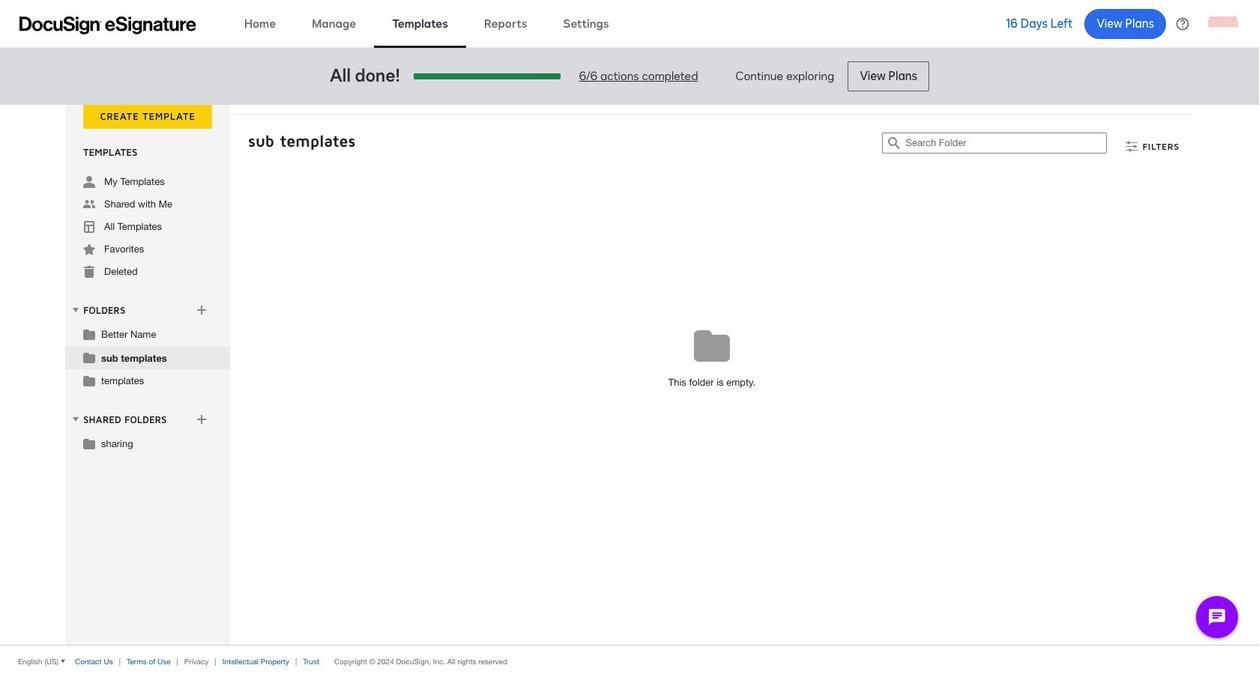 Task type: describe. For each thing, give the bounding box(es) containing it.
folder image
[[83, 438, 95, 450]]

view folders image
[[70, 304, 82, 316]]

2 folder image from the top
[[83, 352, 95, 364]]

templates image
[[83, 221, 95, 233]]



Task type: locate. For each thing, give the bounding box(es) containing it.
trash image
[[83, 266, 95, 278]]

user image
[[83, 176, 95, 188]]

Search Folder text field
[[906, 133, 1107, 153]]

docusign esignature image
[[19, 16, 196, 34]]

shared image
[[83, 199, 95, 211]]

folder image
[[83, 328, 95, 340], [83, 352, 95, 364], [83, 375, 95, 387]]

1 folder image from the top
[[83, 328, 95, 340]]

3 folder image from the top
[[83, 375, 95, 387]]

view shared folders image
[[70, 414, 82, 426]]

your uploaded profile image image
[[1209, 9, 1239, 39]]

star filled image
[[83, 244, 95, 256]]

2 vertical spatial folder image
[[83, 375, 95, 387]]

more info region
[[0, 646, 1260, 678]]

1 vertical spatial folder image
[[83, 352, 95, 364]]

0 vertical spatial folder image
[[83, 328, 95, 340]]

secondary navigation region
[[65, 103, 1198, 646]]



Task type: vqa. For each thing, say whether or not it's contained in the screenshot.
Add Random to favorites IMAGE at left top
no



